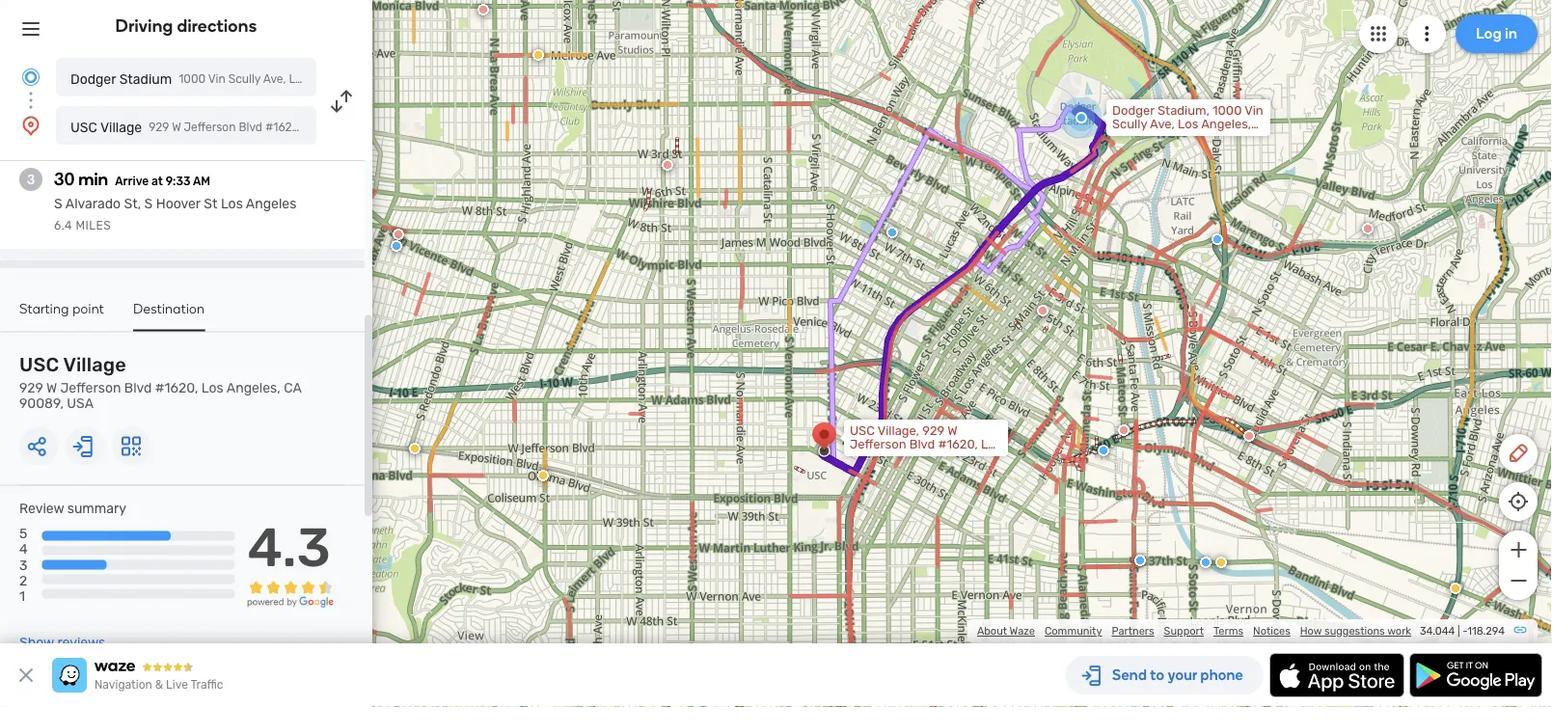 Task type: describe. For each thing, give the bounding box(es) containing it.
0 vertical spatial 929
[[149, 121, 169, 134]]

1 horizontal spatial usa
[[434, 121, 457, 134]]

link image
[[1513, 622, 1529, 638]]

am
[[193, 175, 210, 188]]

dodger for dodger stadium
[[70, 71, 116, 87]]

waze
[[1010, 625, 1035, 638]]

w inside usc village, 929 w jefferson blvd #1620, los angeles, ca 90089, usa
[[948, 424, 958, 439]]

4.3
[[248, 515, 331, 580]]

2
[[19, 573, 27, 589]]

30 min arrive at 9:33 am
[[54, 169, 210, 190]]

traffic
[[191, 678, 223, 692]]

ca inside usc village, 929 w jefferson blvd #1620, los angeles, ca 90089, usa
[[903, 451, 920, 466]]

arrive
[[115, 175, 149, 188]]

dodger stadium button
[[56, 58, 317, 97]]

|
[[1458, 625, 1461, 638]]

terms link
[[1214, 625, 1244, 638]]

34.044
[[1421, 625, 1456, 638]]

how suggestions work link
[[1301, 625, 1412, 638]]

hazard image
[[1216, 557, 1228, 568]]

1 horizontal spatial road closed image
[[662, 159, 674, 171]]

navigation & live traffic
[[95, 678, 223, 692]]

blvd inside usc village, 929 w jefferson blvd #1620, los angeles, ca 90089, usa
[[910, 437, 935, 452]]

usc village, 929 w jefferson blvd #1620, los angeles, ca 90089, usa
[[850, 424, 1002, 466]]

1 horizontal spatial blvd
[[239, 121, 262, 134]]

929 inside usc village, 929 w jefferson blvd #1620, los angeles, ca 90089, usa
[[923, 424, 945, 439]]

about waze link
[[978, 625, 1035, 638]]

los inside s alvarado st, s hoover st los angeles 6.4 miles
[[221, 196, 243, 212]]

1 vertical spatial usc village 929 w jefferson blvd #1620, los angeles, ca 90089, usa
[[19, 354, 302, 412]]

jefferson inside usc village, 929 w jefferson blvd #1620, los angeles, ca 90089, usa
[[850, 437, 907, 452]]

2 vertical spatial road closed image
[[1119, 425, 1130, 436]]

0 horizontal spatial blvd
[[124, 380, 152, 396]]

review summary
[[19, 501, 126, 517]]

notices link
[[1254, 625, 1291, 638]]

1 s from the left
[[54, 196, 62, 212]]

0 vertical spatial police image
[[1212, 234, 1224, 245]]

1 vertical spatial 90089,
[[19, 396, 64, 412]]

90089, inside usc village, 929 w jefferson blvd #1620, los angeles, ca 90089, usa
[[923, 451, 964, 466]]

1
[[19, 588, 25, 604]]

x image
[[14, 664, 38, 687]]

dodger stadium
[[70, 71, 172, 87]]

dodger for dodger stadium, 1000 vin scully ave, los angeles, california, united states
[[1113, 103, 1155, 118]]

terms
[[1214, 625, 1244, 638]]

directions
[[177, 15, 257, 36]]

starting point
[[19, 300, 104, 317]]

alvarado
[[65, 196, 121, 212]]

about
[[978, 625, 1008, 638]]

dodger stadium, 1000 vin scully ave, los angeles, california, united states
[[1113, 103, 1264, 145]]

current location image
[[19, 66, 42, 89]]

angeles, inside dodger stadium, 1000 vin scully ave, los angeles, california, united states
[[1202, 117, 1252, 132]]

1 vertical spatial ca
[[284, 380, 302, 396]]

0 horizontal spatial 929
[[19, 380, 43, 396]]

vin
[[1245, 103, 1264, 118]]

usc inside usc village, 929 w jefferson blvd #1620, los angeles, ca 90089, usa
[[850, 424, 875, 439]]

118.294
[[1468, 625, 1506, 638]]

show
[[19, 635, 54, 651]]

reviews
[[57, 635, 105, 651]]

point
[[73, 300, 104, 317]]

village,
[[878, 424, 920, 439]]

30
[[54, 169, 75, 190]]

6.4
[[54, 219, 72, 233]]

los inside dodger stadium, 1000 vin scully ave, los angeles, california, united states
[[1178, 117, 1199, 132]]

partners
[[1112, 625, 1155, 638]]

&
[[155, 678, 163, 692]]

location image
[[19, 114, 42, 137]]

ave,
[[1150, 117, 1175, 132]]

0 vertical spatial 3
[[27, 171, 35, 188]]

about waze community partners support terms notices how suggestions work 34.044 | -118.294
[[978, 625, 1506, 638]]

#1620, inside usc village, 929 w jefferson blvd #1620, los angeles, ca 90089, usa
[[938, 437, 978, 452]]



Task type: vqa. For each thing, say whether or not it's contained in the screenshot.
Partners link
yes



Task type: locate. For each thing, give the bounding box(es) containing it.
usc village 929 w jefferson blvd #1620, los angeles, ca 90089, usa up angeles
[[70, 119, 457, 135]]

united
[[1175, 130, 1213, 145]]

0 horizontal spatial #1620,
[[155, 380, 198, 396]]

usc up min
[[70, 119, 97, 135]]

2 horizontal spatial ca
[[903, 451, 920, 466]]

2 horizontal spatial jefferson
[[850, 437, 907, 452]]

0 vertical spatial dodger
[[70, 71, 116, 87]]

1 vertical spatial usc
[[19, 354, 59, 376]]

1 vertical spatial police image
[[1135, 555, 1147, 567]]

work
[[1388, 625, 1412, 638]]

w
[[172, 121, 181, 134], [46, 380, 57, 396], [948, 424, 958, 439]]

2 horizontal spatial 929
[[923, 424, 945, 439]]

0 vertical spatial usc village 929 w jefferson blvd #1620, los angeles, ca 90089, usa
[[70, 119, 457, 135]]

usc
[[70, 119, 97, 135], [19, 354, 59, 376], [850, 424, 875, 439]]

police image
[[1212, 234, 1224, 245], [1135, 555, 1147, 567]]

1 horizontal spatial jefferson
[[184, 121, 236, 134]]

dodger left stadium
[[70, 71, 116, 87]]

notices
[[1254, 625, 1291, 638]]

9:33
[[166, 175, 191, 188]]

0 vertical spatial usc
[[70, 119, 97, 135]]

2 vertical spatial w
[[948, 424, 958, 439]]

#1620, up angeles
[[265, 121, 302, 134]]

0 horizontal spatial s
[[54, 196, 62, 212]]

3 inside '5 4 3 2 1'
[[19, 557, 27, 573]]

angeles, inside usc village, 929 w jefferson blvd #1620, los angeles, ca 90089, usa
[[850, 451, 900, 466]]

zoom in image
[[1507, 539, 1531, 562]]

miles
[[76, 219, 111, 233]]

usc village 929 w jefferson blvd #1620, los angeles, ca 90089, usa
[[70, 119, 457, 135], [19, 354, 302, 412]]

-
[[1463, 625, 1468, 638]]

driving directions
[[115, 15, 257, 36]]

dodger inside button
[[70, 71, 116, 87]]

pencil image
[[1507, 442, 1531, 465]]

usa
[[434, 121, 457, 134], [67, 396, 94, 412], [967, 451, 992, 466]]

1 vertical spatial dodger
[[1113, 103, 1155, 118]]

destination
[[133, 300, 205, 317]]

review
[[19, 501, 64, 517]]

s up the 6.4
[[54, 196, 62, 212]]

0 horizontal spatial usa
[[67, 396, 94, 412]]

#1620, right village,
[[938, 437, 978, 452]]

3 left 30
[[27, 171, 35, 188]]

0 vertical spatial village
[[100, 119, 142, 135]]

village down point
[[63, 354, 126, 376]]

1 horizontal spatial w
[[172, 121, 181, 134]]

village down 'dodger stadium'
[[100, 119, 142, 135]]

2 vertical spatial usc
[[850, 424, 875, 439]]

4
[[19, 542, 28, 558]]

2 horizontal spatial w
[[948, 424, 958, 439]]

stadium
[[119, 71, 172, 87]]

police image
[[887, 227, 898, 238], [391, 240, 402, 252], [1098, 445, 1110, 456], [1201, 557, 1212, 568]]

usc down starting point button
[[19, 354, 59, 376]]

2 vertical spatial 929
[[923, 424, 945, 439]]

navigation
[[95, 678, 152, 692]]

3 down "5"
[[19, 557, 27, 573]]

community
[[1045, 625, 1103, 638]]

destination button
[[133, 300, 205, 332]]

partners link
[[1112, 625, 1155, 638]]

1 horizontal spatial ca
[[376, 121, 391, 134]]

s
[[54, 196, 62, 212], [144, 196, 153, 212]]

0 vertical spatial road closed image
[[478, 4, 489, 15]]

jefferson
[[184, 121, 236, 134], [60, 380, 121, 396], [850, 437, 907, 452]]

2 horizontal spatial usa
[[967, 451, 992, 466]]

1 vertical spatial blvd
[[124, 380, 152, 396]]

hoover
[[156, 196, 201, 212]]

usc left village,
[[850, 424, 875, 439]]

dodger inside dodger stadium, 1000 vin scully ave, los angeles, california, united states
[[1113, 103, 1155, 118]]

2 horizontal spatial road closed image
[[1119, 425, 1130, 436]]

w down dodger stadium button
[[172, 121, 181, 134]]

states
[[1216, 130, 1254, 145]]

90089,
[[393, 121, 431, 134], [19, 396, 64, 412], [923, 451, 964, 466]]

1 horizontal spatial usc
[[70, 119, 97, 135]]

2 horizontal spatial #1620,
[[938, 437, 978, 452]]

0 horizontal spatial road closed image
[[478, 4, 489, 15]]

driving
[[115, 15, 173, 36]]

929 down starting point button
[[19, 380, 43, 396]]

st
[[204, 196, 218, 212]]

0 horizontal spatial w
[[46, 380, 57, 396]]

2 vertical spatial 90089,
[[923, 451, 964, 466]]

1 horizontal spatial police image
[[1212, 234, 1224, 245]]

st,
[[124, 196, 141, 212]]

how
[[1301, 625, 1323, 638]]

0 horizontal spatial dodger
[[70, 71, 116, 87]]

angeles
[[246, 196, 297, 212]]

0 vertical spatial 90089,
[[393, 121, 431, 134]]

0 horizontal spatial jefferson
[[60, 380, 121, 396]]

0 vertical spatial usa
[[434, 121, 457, 134]]

s alvarado st, s hoover st los angeles 6.4 miles
[[54, 196, 297, 233]]

2 vertical spatial ca
[[903, 451, 920, 466]]

stadium,
[[1158, 103, 1210, 118]]

ca
[[376, 121, 391, 134], [284, 380, 302, 396], [903, 451, 920, 466]]

1 horizontal spatial 929
[[149, 121, 169, 134]]

road closed image
[[478, 4, 489, 15], [662, 159, 674, 171], [1119, 425, 1130, 436]]

california,
[[1113, 130, 1171, 145]]

suggestions
[[1325, 625, 1386, 638]]

dodger up california,
[[1113, 103, 1155, 118]]

1 vertical spatial village
[[63, 354, 126, 376]]

2 horizontal spatial blvd
[[910, 437, 935, 452]]

angeles,
[[1202, 117, 1252, 132], [326, 121, 373, 134], [227, 380, 281, 396], [850, 451, 900, 466]]

dodger
[[70, 71, 116, 87], [1113, 103, 1155, 118]]

1 horizontal spatial s
[[144, 196, 153, 212]]

#1620, down destination button
[[155, 380, 198, 396]]

2 s from the left
[[144, 196, 153, 212]]

zoom out image
[[1507, 569, 1531, 593]]

village
[[100, 119, 142, 135], [63, 354, 126, 376]]

w down starting point button
[[46, 380, 57, 396]]

1000
[[1213, 103, 1242, 118]]

#1620,
[[265, 121, 302, 134], [155, 380, 198, 396], [938, 437, 978, 452]]

929
[[149, 121, 169, 134], [19, 380, 43, 396], [923, 424, 945, 439]]

1 vertical spatial jefferson
[[60, 380, 121, 396]]

usc village 929 w jefferson blvd #1620, los angeles, ca 90089, usa down destination button
[[19, 354, 302, 412]]

1 horizontal spatial #1620,
[[265, 121, 302, 134]]

min
[[79, 169, 108, 190]]

0 vertical spatial blvd
[[239, 121, 262, 134]]

1 horizontal spatial 90089,
[[393, 121, 431, 134]]

starting point button
[[19, 300, 104, 330]]

0 vertical spatial jefferson
[[184, 121, 236, 134]]

2 horizontal spatial 90089,
[[923, 451, 964, 466]]

5 4 3 2 1
[[19, 526, 28, 604]]

1 vertical spatial usa
[[67, 396, 94, 412]]

2 horizontal spatial usc
[[850, 424, 875, 439]]

1 vertical spatial 3
[[19, 557, 27, 573]]

blvd
[[239, 121, 262, 134], [124, 380, 152, 396], [910, 437, 935, 452]]

3
[[27, 171, 35, 188], [19, 557, 27, 573]]

0 vertical spatial #1620,
[[265, 121, 302, 134]]

5
[[19, 526, 27, 542]]

929 down stadium
[[149, 121, 169, 134]]

usa inside usc village, 929 w jefferson blvd #1620, los angeles, ca 90089, usa
[[967, 451, 992, 466]]

los inside usc village, 929 w jefferson blvd #1620, los angeles, ca 90089, usa
[[981, 437, 1002, 452]]

929 right village,
[[923, 424, 945, 439]]

s right st,
[[144, 196, 153, 212]]

summary
[[67, 501, 126, 517]]

scully
[[1113, 117, 1148, 132]]

2 vertical spatial usa
[[967, 451, 992, 466]]

support
[[1164, 625, 1204, 638]]

0 horizontal spatial 90089,
[[19, 396, 64, 412]]

1 horizontal spatial dodger
[[1113, 103, 1155, 118]]

usc inside 'usc village 929 w jefferson blvd #1620, los angeles, ca 90089, usa'
[[19, 354, 59, 376]]

0 horizontal spatial ca
[[284, 380, 302, 396]]

0 horizontal spatial police image
[[1135, 555, 1147, 567]]

2 vertical spatial #1620,
[[938, 437, 978, 452]]

starting
[[19, 300, 69, 317]]

0 vertical spatial w
[[172, 121, 181, 134]]

1 vertical spatial #1620,
[[155, 380, 198, 396]]

1 vertical spatial w
[[46, 380, 57, 396]]

support link
[[1164, 625, 1204, 638]]

at
[[152, 175, 163, 188]]

community link
[[1045, 625, 1103, 638]]

w right village,
[[948, 424, 958, 439]]

0 vertical spatial ca
[[376, 121, 391, 134]]

2 vertical spatial jefferson
[[850, 437, 907, 452]]

hazard image
[[533, 49, 544, 61], [409, 443, 421, 455], [538, 470, 549, 482], [1451, 583, 1462, 594]]

0 horizontal spatial usc
[[19, 354, 59, 376]]

1 vertical spatial road closed image
[[662, 159, 674, 171]]

1 vertical spatial 929
[[19, 380, 43, 396]]

road closed image
[[1363, 223, 1374, 235], [393, 229, 404, 240], [1037, 305, 1049, 317], [1244, 430, 1256, 442]]

live
[[166, 678, 188, 692]]

2 vertical spatial blvd
[[910, 437, 935, 452]]

show reviews
[[19, 635, 105, 651]]

los
[[1178, 117, 1199, 132], [305, 121, 324, 134], [221, 196, 243, 212], [202, 380, 224, 396], [981, 437, 1002, 452]]



